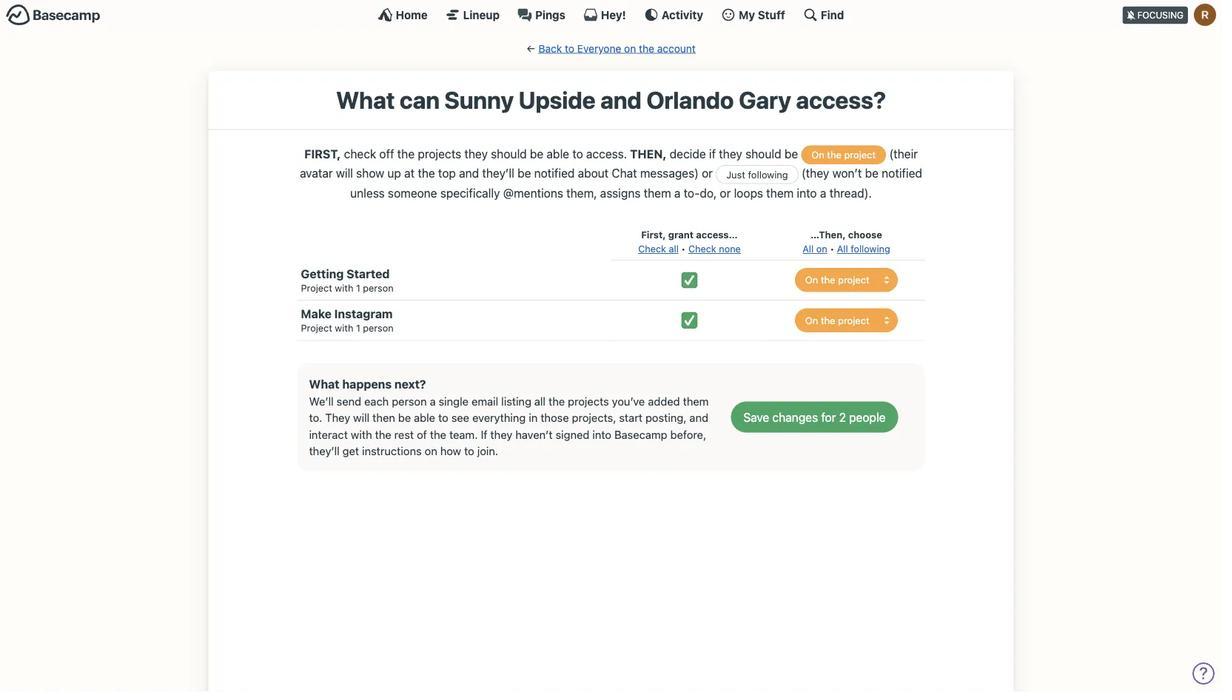 Task type: locate. For each thing, give the bounding box(es) containing it.
on inside …then, choose all on • all following
[[817, 243, 828, 254]]

project
[[844, 149, 876, 160]]

them,
[[567, 186, 597, 200]]

0 vertical spatial they'll
[[482, 166, 515, 180]]

to-
[[684, 186, 700, 200]]

• down grant
[[681, 243, 686, 254]]

everyone
[[577, 42, 622, 54]]

into down "projects,"
[[593, 428, 612, 441]]

will inside (their avatar will show up at the top and they'll be notified about chat messages)           or
[[336, 166, 353, 180]]

signed
[[556, 428, 590, 441]]

0 vertical spatial what
[[336, 86, 395, 114]]

notified inside (their avatar will show up at the top and they'll be notified about chat messages)           or
[[534, 166, 575, 180]]

will down check
[[336, 166, 353, 180]]

and down back to everyone on the account link
[[600, 86, 642, 114]]

messages)
[[640, 166, 699, 180]]

2 vertical spatial on
[[425, 445, 437, 458]]

on down "of"
[[425, 445, 437, 458]]

what inside what happens next? we'll send each person a single email listing all the projects you've added them to.                    they will then be able to see everything in those projects, start posting, and interact with the rest of the team.                   if they haven't signed into basecamp before, they'll get instructions on how to join.
[[309, 377, 340, 391]]

they'll up specifically
[[482, 166, 515, 180]]

all down grant
[[669, 243, 679, 254]]

they
[[325, 411, 350, 424]]

they
[[465, 147, 488, 161], [719, 147, 743, 161], [490, 428, 513, 441]]

0 vertical spatial with
[[335, 282, 353, 293]]

a down (they
[[820, 186, 827, 200]]

0 horizontal spatial on
[[425, 445, 437, 458]]

0 horizontal spatial and
[[459, 166, 479, 180]]

following up loops
[[748, 169, 788, 180]]

team.
[[449, 428, 478, 441]]

notified
[[534, 166, 575, 180], [882, 166, 923, 180]]

and up specifically
[[459, 166, 479, 180]]

person down the instagram
[[363, 322, 394, 334]]

0 horizontal spatial into
[[593, 428, 612, 441]]

0 vertical spatial all
[[669, 243, 679, 254]]

0 horizontal spatial a
[[430, 395, 436, 408]]

person
[[363, 282, 394, 293], [363, 322, 394, 334], [392, 395, 427, 408]]

single
[[439, 395, 469, 408]]

project down getting
[[301, 282, 332, 293]]

projects up "projects,"
[[568, 395, 609, 408]]

0 vertical spatial or
[[702, 166, 713, 180]]

what for what can sunny upside and orlando gary access?
[[336, 86, 395, 114]]

about
[[578, 166, 609, 180]]

to left see
[[438, 411, 449, 424]]

None submit
[[731, 402, 899, 433]]

check down access…
[[689, 243, 717, 254]]

to right the back
[[565, 42, 575, 54]]

with down getting
[[335, 282, 353, 293]]

posting,
[[646, 411, 687, 424]]

they right if
[[719, 147, 743, 161]]

1 down the instagram
[[356, 322, 360, 334]]

person down started
[[363, 282, 394, 293]]

with for started
[[335, 282, 353, 293]]

lineup link
[[446, 7, 500, 22]]

send
[[337, 395, 361, 408]]

2 vertical spatial and
[[690, 411, 709, 424]]

and up before,
[[690, 411, 709, 424]]

first, check off the projects they should be able to access. then, decide if they should be
[[304, 147, 801, 161]]

1 notified from the left
[[534, 166, 575, 180]]

make instagram project                             with 1 person
[[301, 307, 394, 334]]

they'll inside what happens next? we'll send each person a single email listing all the projects you've added them to.                    they will then be able to see everything in those projects, start posting, and interact with the rest of the team.                   if they haven't signed into basecamp before, they'll get instructions on how to join.
[[309, 445, 340, 458]]

1 horizontal spatial all
[[837, 243, 848, 254]]

project for getting
[[301, 282, 332, 293]]

1 horizontal spatial into
[[797, 186, 817, 200]]

get
[[343, 445, 359, 458]]

person inside make instagram project                             with 1 person
[[363, 322, 394, 334]]

a left to-
[[674, 186, 681, 200]]

2 1 from the top
[[356, 322, 360, 334]]

0 horizontal spatial they'll
[[309, 445, 340, 458]]

1 vertical spatial will
[[353, 411, 370, 424]]

1 for started
[[356, 282, 360, 293]]

into
[[797, 186, 817, 200], [593, 428, 612, 441]]

0 vertical spatial following
[[748, 169, 788, 180]]

my stuff
[[739, 8, 786, 21]]

1 vertical spatial what
[[309, 377, 340, 391]]

1 horizontal spatial •
[[830, 243, 835, 254]]

then,
[[630, 147, 667, 161]]

1 vertical spatial or
[[720, 186, 731, 200]]

to down team.
[[464, 445, 474, 458]]

all up in
[[535, 395, 546, 408]]

1 vertical spatial on
[[817, 243, 828, 254]]

1 horizontal spatial able
[[547, 147, 569, 161]]

project for make
[[301, 322, 332, 334]]

stuff
[[758, 8, 786, 21]]

specifically
[[440, 186, 500, 200]]

(their
[[889, 147, 918, 161]]

into down (they
[[797, 186, 817, 200]]

project down make
[[301, 322, 332, 334]]

them inside what happens next? we'll send each person a single email listing all the projects you've added them to.                    they will then be able to see everything in those projects, start posting, and interact with the rest of the team.                   if they haven't signed into basecamp before, they'll get instructions on how to join.
[[683, 395, 709, 408]]

them down the messages)
[[644, 186, 671, 200]]

thread).
[[830, 186, 872, 200]]

into inside (they won't be notified unless someone specifically @mentions them, assigns them a to-do, or loops them into a thread).
[[797, 186, 817, 200]]

1 horizontal spatial or
[[720, 186, 731, 200]]

project
[[301, 282, 332, 293], [301, 322, 332, 334]]

the right at
[[418, 166, 435, 180]]

person down the next?
[[392, 395, 427, 408]]

1 horizontal spatial notified
[[882, 166, 923, 180]]

1 horizontal spatial them
[[683, 395, 709, 408]]

or inside (they won't be notified unless someone specifically @mentions them, assigns them a to-do, or loops them into a thread).
[[720, 186, 731, 200]]

able up them,
[[547, 147, 569, 161]]

following inside …then, choose all on • all following
[[851, 243, 890, 254]]

0 vertical spatial project
[[301, 282, 332, 293]]

will
[[336, 166, 353, 180], [353, 411, 370, 424]]

we'll
[[309, 395, 334, 408]]

on
[[624, 42, 636, 54], [817, 243, 828, 254], [425, 445, 437, 458]]

with inside getting started project                             with 1 person
[[335, 282, 353, 293]]

next?
[[395, 377, 426, 391]]

1 horizontal spatial a
[[674, 186, 681, 200]]

and inside what happens next? we'll send each person a single email listing all the projects you've added them to.                    they will then be able to see everything in those projects, start posting, and interact with the rest of the team.                   if they haven't signed into basecamp before, they'll get instructions on how to join.
[[690, 411, 709, 424]]

0 vertical spatial projects
[[418, 147, 461, 161]]

or
[[702, 166, 713, 180], [720, 186, 731, 200]]

1 project from the top
[[301, 282, 332, 293]]

1 all from the left
[[803, 243, 814, 254]]

1 vertical spatial able
[[414, 411, 435, 424]]

1 horizontal spatial projects
[[568, 395, 609, 408]]

2 vertical spatial with
[[351, 428, 372, 441]]

1 horizontal spatial all
[[669, 243, 679, 254]]

←
[[527, 42, 536, 54]]

they down everything
[[490, 428, 513, 441]]

they up specifically
[[465, 147, 488, 161]]

to
[[565, 42, 575, 54], [573, 147, 583, 161], [438, 411, 449, 424], [464, 445, 474, 458]]

0 vertical spatial person
[[363, 282, 394, 293]]

1 vertical spatial project
[[301, 322, 332, 334]]

upside
[[519, 86, 596, 114]]

0 horizontal spatial or
[[702, 166, 713, 180]]

main element
[[0, 0, 1222, 29]]

0 horizontal spatial all
[[535, 395, 546, 408]]

2 horizontal spatial and
[[690, 411, 709, 424]]

2 vertical spatial person
[[392, 395, 427, 408]]

1 vertical spatial following
[[851, 243, 890, 254]]

1 should from the left
[[491, 147, 527, 161]]

someone
[[388, 186, 437, 200]]

following
[[748, 169, 788, 180], [851, 243, 890, 254]]

all
[[669, 243, 679, 254], [535, 395, 546, 408]]

of
[[417, 428, 427, 441]]

on right everyone
[[624, 42, 636, 54]]

0 horizontal spatial should
[[491, 147, 527, 161]]

started
[[347, 267, 390, 281]]

1 down started
[[356, 282, 360, 293]]

what up we'll
[[309, 377, 340, 391]]

they'll down interact
[[309, 445, 340, 458]]

1 vertical spatial and
[[459, 166, 479, 180]]

ruby image
[[1194, 4, 1217, 26]]

0 vertical spatial on
[[624, 42, 636, 54]]

0 vertical spatial will
[[336, 166, 353, 180]]

to.
[[309, 411, 322, 424]]

person inside getting started project                             with 1 person
[[363, 282, 394, 293]]

1 vertical spatial 1
[[356, 322, 360, 334]]

2 notified from the left
[[882, 166, 923, 180]]

the up 'those'
[[549, 395, 565, 408]]

on down "…then,"
[[817, 243, 828, 254]]

should up just following
[[746, 147, 782, 161]]

them down just following
[[767, 186, 794, 200]]

them right the added
[[683, 395, 709, 408]]

them
[[644, 186, 671, 200], [767, 186, 794, 200], [683, 395, 709, 408]]

0 vertical spatial and
[[600, 86, 642, 114]]

notified inside (they won't be notified unless someone specifically @mentions them, assigns them a to-do, or loops them into a thread).
[[882, 166, 923, 180]]

0 horizontal spatial able
[[414, 411, 435, 424]]

all on button
[[803, 242, 828, 256]]

1 • from the left
[[681, 243, 686, 254]]

projects,
[[572, 411, 616, 424]]

project inside getting started project                             with 1 person
[[301, 282, 332, 293]]

• down "…then,"
[[830, 243, 835, 254]]

be
[[530, 147, 544, 161], [785, 147, 798, 161], [518, 166, 531, 180], [865, 166, 879, 180], [398, 411, 411, 424]]

they'll inside (their avatar will show up at the top and they'll be notified about chat messages)           or
[[482, 166, 515, 180]]

following down 'choose' in the top of the page
[[851, 243, 890, 254]]

with for instagram
[[335, 322, 353, 334]]

the
[[639, 42, 655, 54], [397, 147, 415, 161], [827, 149, 842, 160], [418, 166, 435, 180], [549, 395, 565, 408], [375, 428, 391, 441], [430, 428, 446, 441]]

0 vertical spatial 1
[[356, 282, 360, 293]]

up
[[388, 166, 401, 180]]

1 horizontal spatial they
[[490, 428, 513, 441]]

1 vertical spatial all
[[535, 395, 546, 408]]

what up check
[[336, 86, 395, 114]]

access…
[[696, 229, 738, 240]]

1 horizontal spatial should
[[746, 147, 782, 161]]

0 horizontal spatial •
[[681, 243, 686, 254]]

be inside (they won't be notified unless someone specifically @mentions them, assigns them a to-do, or loops them into a thread).
[[865, 166, 879, 180]]

what happens next? we'll send each person a single email listing all the projects you've added them to.                    they will then be able to see everything in those projects, start posting, and interact with the rest of the team.                   if they haven't signed into basecamp before, they'll get instructions on how to join.
[[309, 377, 709, 458]]

will down send
[[353, 411, 370, 424]]

(they
[[802, 166, 830, 180]]

1 vertical spatial person
[[363, 322, 394, 334]]

1 vertical spatial into
[[593, 428, 612, 441]]

just
[[727, 169, 746, 180]]

with up get
[[351, 428, 372, 441]]

first,
[[304, 147, 341, 161]]

1 horizontal spatial check
[[689, 243, 717, 254]]

1 horizontal spatial on
[[624, 42, 636, 54]]

1 vertical spatial projects
[[568, 395, 609, 408]]

0 horizontal spatial all
[[803, 243, 814, 254]]

should
[[491, 147, 527, 161], [746, 147, 782, 161]]

all following button
[[837, 242, 890, 256]]

project inside make instagram project                             with 1 person
[[301, 322, 332, 334]]

show
[[356, 166, 384, 180]]

1 horizontal spatial following
[[851, 243, 890, 254]]

the down then
[[375, 428, 391, 441]]

notified down first, check off the projects they should be able to access. then, decide if they should be
[[534, 166, 575, 180]]

should up @mentions
[[491, 147, 527, 161]]

activity
[[662, 8, 703, 21]]

check all button
[[638, 242, 679, 256]]

a left single
[[430, 395, 436, 408]]

1
[[356, 282, 360, 293], [356, 322, 360, 334]]

first, grant access… check all • check none
[[638, 229, 741, 254]]

2 horizontal spatial them
[[767, 186, 794, 200]]

access?
[[796, 86, 886, 114]]

0 horizontal spatial following
[[748, 169, 788, 180]]

check down first,
[[638, 243, 666, 254]]

with down the instagram
[[335, 322, 353, 334]]

1 vertical spatial with
[[335, 322, 353, 334]]

notified down "(their"
[[882, 166, 923, 180]]

the right on
[[827, 149, 842, 160]]

all inside first, grant access… check all • check none
[[669, 243, 679, 254]]

basecamp
[[615, 428, 668, 441]]

able up "of"
[[414, 411, 435, 424]]

person for instagram
[[363, 322, 394, 334]]

0 horizontal spatial check
[[638, 243, 666, 254]]

they'll
[[482, 166, 515, 180], [309, 445, 340, 458]]

1 1 from the top
[[356, 282, 360, 293]]

gary
[[739, 86, 791, 114]]

2 horizontal spatial on
[[817, 243, 828, 254]]

1 horizontal spatial they'll
[[482, 166, 515, 180]]

or up do,
[[702, 166, 713, 180]]

switch accounts image
[[6, 4, 101, 27]]

or right do,
[[720, 186, 731, 200]]

2 project from the top
[[301, 322, 332, 334]]

1 inside getting started project                             with 1 person
[[356, 282, 360, 293]]

0 vertical spatial into
[[797, 186, 817, 200]]

2 check from the left
[[689, 243, 717, 254]]

all inside what happens next? we'll send each person a single email listing all the projects you've added them to.                    they will then be able to see everything in those projects, start posting, and interact with the rest of the team.                   if they haven't signed into basecamp before, they'll get instructions on how to join.
[[535, 395, 546, 408]]

projects up top in the left top of the page
[[418, 147, 461, 161]]

check
[[638, 243, 666, 254], [689, 243, 717, 254]]

0 horizontal spatial they
[[465, 147, 488, 161]]

1 vertical spatial they'll
[[309, 445, 340, 458]]

with inside make instagram project                             with 1 person
[[335, 322, 353, 334]]

2 • from the left
[[830, 243, 835, 254]]

0 horizontal spatial notified
[[534, 166, 575, 180]]

1 inside make instagram project                             with 1 person
[[356, 322, 360, 334]]



Task type: describe. For each thing, give the bounding box(es) containing it.
sunny
[[445, 86, 514, 114]]

choose
[[848, 229, 882, 240]]

find button
[[803, 7, 844, 22]]

instagram
[[334, 307, 393, 321]]

the right the off
[[397, 147, 415, 161]]

them for loops
[[767, 186, 794, 200]]

how
[[440, 445, 461, 458]]

0 vertical spatial able
[[547, 147, 569, 161]]

then
[[373, 411, 395, 424]]

chat
[[612, 166, 637, 180]]

person inside what happens next? we'll send each person a single email listing all the projects you've added them to.                    they will then be able to see everything in those projects, start posting, and interact with the rest of the team.                   if they haven't signed into basecamp before, they'll get instructions on how to join.
[[392, 395, 427, 408]]

focusing
[[1138, 10, 1184, 20]]

instructions
[[362, 445, 422, 458]]

each
[[364, 395, 389, 408]]

added
[[648, 395, 680, 408]]

1 horizontal spatial and
[[600, 86, 642, 114]]

off
[[379, 147, 394, 161]]

on inside what happens next? we'll send each person a single email listing all the projects you've added them to.                    they will then be able to see everything in those projects, start posting, and interact with the rest of the team.                   if they haven't signed into basecamp before, they'll get instructions on how to join.
[[425, 445, 437, 458]]

hey! button
[[583, 7, 626, 22]]

• inside …then, choose all on • all following
[[830, 243, 835, 254]]

if
[[709, 147, 716, 161]]

decide
[[670, 147, 706, 161]]

haven't
[[516, 428, 553, 441]]

do,
[[700, 186, 717, 200]]

on
[[812, 149, 825, 160]]

top
[[438, 166, 456, 180]]

(their avatar will show up at the top and they'll be notified about chat messages)           or
[[300, 147, 918, 180]]

loops
[[734, 186, 763, 200]]

getting
[[301, 267, 344, 281]]

what for what happens next? we'll send each person a single email listing all the projects you've added them to.                    they will then be able to see everything in those projects, start posting, and interact with the rest of the team.                   if they haven't signed into basecamp before, they'll get instructions on how to join.
[[309, 377, 340, 391]]

home link
[[378, 7, 428, 22]]

2 all from the left
[[837, 243, 848, 254]]

grant
[[668, 229, 694, 240]]

back
[[539, 42, 562, 54]]

those
[[541, 411, 569, 424]]

home
[[396, 8, 428, 21]]

will inside what happens next? we'll send each person a single email listing all the projects you've added them to.                    they will then be able to see everything in those projects, start posting, and interact with the rest of the team.                   if they haven't signed into basecamp before, they'll get instructions on how to join.
[[353, 411, 370, 424]]

hey!
[[601, 8, 626, 21]]

make
[[301, 307, 332, 321]]

or inside (their avatar will show up at the top and they'll be notified about chat messages)           or
[[702, 166, 713, 180]]

unless
[[350, 186, 385, 200]]

able inside what happens next? we'll send each person a single email listing all the projects you've added them to.                    they will then be able to see everything in those projects, start posting, and interact with the rest of the team.                   if they haven't signed into basecamp before, they'll get instructions on how to join.
[[414, 411, 435, 424]]

the inside (their avatar will show up at the top and they'll be notified about chat messages)           or
[[418, 166, 435, 180]]

0 horizontal spatial projects
[[418, 147, 461, 161]]

email
[[472, 395, 498, 408]]

start
[[619, 411, 643, 424]]

happens
[[342, 377, 392, 391]]

(they won't be notified unless someone specifically @mentions them, assigns them a to-do, or loops them into a thread).
[[350, 166, 923, 200]]

can
[[400, 86, 440, 114]]

my
[[739, 8, 755, 21]]

2 should from the left
[[746, 147, 782, 161]]

what can sunny upside and orlando gary access?
[[336, 86, 886, 114]]

pings
[[535, 8, 566, 21]]

see
[[451, 411, 469, 424]]

them for added
[[683, 395, 709, 408]]

1 for instagram
[[356, 322, 360, 334]]

in
[[529, 411, 538, 424]]

back to everyone on the account link
[[539, 42, 696, 54]]

interact
[[309, 428, 348, 441]]

check none button
[[689, 242, 741, 256]]

if
[[481, 428, 488, 441]]

my stuff button
[[721, 7, 786, 22]]

everything
[[472, 411, 526, 424]]

with inside what happens next? we'll send each person a single email listing all the projects you've added them to.                    they will then be able to see everything in those projects, start posting, and interact with the rest of the team.                   if they haven't signed into basecamp before, they'll get instructions on how to join.
[[351, 428, 372, 441]]

activity link
[[644, 7, 703, 22]]

be inside (their avatar will show up at the top and they'll be notified about chat messages)           or
[[518, 166, 531, 180]]

the left account
[[639, 42, 655, 54]]

you've
[[612, 395, 645, 408]]

0 horizontal spatial them
[[644, 186, 671, 200]]

a inside what happens next? we'll send each person a single email listing all the projects you've added them to.                    they will then be able to see everything in those projects, start posting, and interact with the rest of the team.                   if they haven't signed into basecamp before, they'll get instructions on how to join.
[[430, 395, 436, 408]]

2 horizontal spatial they
[[719, 147, 743, 161]]

just following
[[727, 169, 788, 180]]

person for started
[[363, 282, 394, 293]]

…then,
[[811, 229, 846, 240]]

rest
[[394, 428, 414, 441]]

getting started project                             with 1 person
[[301, 267, 394, 293]]

at
[[404, 166, 415, 180]]

lineup
[[463, 8, 500, 21]]

…then, choose all on • all following
[[803, 229, 890, 254]]

access.
[[586, 147, 627, 161]]

the right "of"
[[430, 428, 446, 441]]

before,
[[671, 428, 707, 441]]

focusing button
[[1123, 0, 1222, 29]]

to up about
[[573, 147, 583, 161]]

check
[[344, 147, 376, 161]]

orlando
[[647, 86, 734, 114]]

they inside what happens next? we'll send each person a single email listing all the projects you've added them to.                    they will then be able to see everything in those projects, start posting, and interact with the rest of the team.                   if they haven't signed into basecamp before, they'll get instructions on how to join.
[[490, 428, 513, 441]]

projects inside what happens next? we'll send each person a single email listing all the projects you've added them to.                    they will then be able to see everything in those projects, start posting, and interact with the rest of the team.                   if they haven't signed into basecamp before, they'll get instructions on how to join.
[[568, 395, 609, 408]]

2 horizontal spatial a
[[820, 186, 827, 200]]

• inside first, grant access… check all • check none
[[681, 243, 686, 254]]

find
[[821, 8, 844, 21]]

pings button
[[518, 7, 566, 22]]

assigns
[[600, 186, 641, 200]]

1 check from the left
[[638, 243, 666, 254]]

← back to everyone on the account
[[527, 42, 696, 54]]

be inside what happens next? we'll send each person a single email listing all the projects you've added them to.                    they will then be able to see everything in those projects, start posting, and interact with the rest of the team.                   if they haven't signed into basecamp before, they'll get instructions on how to join.
[[398, 411, 411, 424]]

@mentions
[[503, 186, 563, 200]]

into inside what happens next? we'll send each person a single email listing all the projects you've added them to.                    they will then be able to see everything in those projects, start posting, and interact with the rest of the team.                   if they haven't signed into basecamp before, they'll get instructions on how to join.
[[593, 428, 612, 441]]

listing
[[501, 395, 532, 408]]

won't
[[833, 166, 862, 180]]

account
[[657, 42, 696, 54]]

avatar
[[300, 166, 333, 180]]

and inside (their avatar will show up at the top and they'll be notified about chat messages)           or
[[459, 166, 479, 180]]



Task type: vqa. For each thing, say whether or not it's contained in the screenshot.
KEYBOARD SHORTCUT: ⌘ + / image
no



